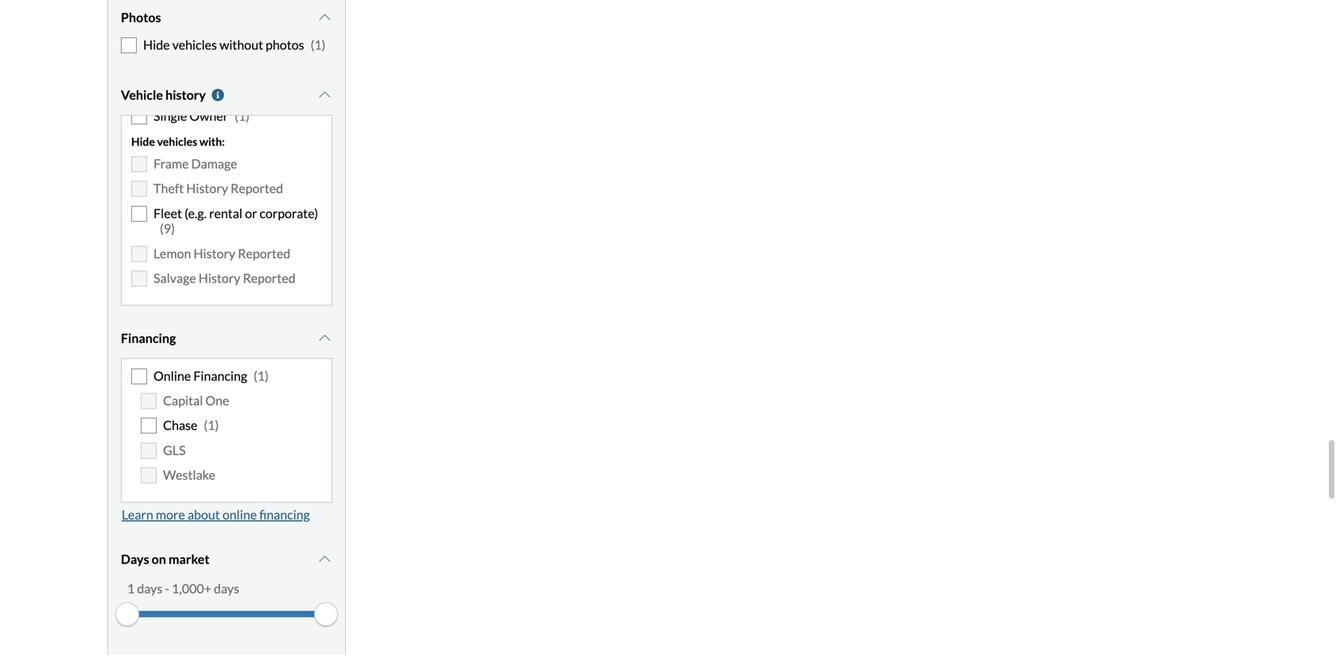 Task type: describe. For each thing, give the bounding box(es) containing it.
hide for hide vehicles without photos (1)
[[143, 37, 170, 53]]

chevron down image for vehicle history dropdown button
[[317, 89, 332, 101]]

salvage
[[154, 270, 196, 286]]

frame damage
[[154, 156, 237, 171]]

reported for theft history reported
[[231, 181, 283, 196]]

about
[[188, 507, 220, 522]]

single
[[154, 108, 187, 123]]

hide vehicles with:
[[131, 135, 225, 148]]

(e.g.
[[185, 205, 207, 221]]

chevron down image for financing
[[317, 332, 332, 345]]

1,000+
[[172, 581, 211, 596]]

history for salvage
[[199, 270, 240, 286]]

reported for lemon history reported
[[238, 246, 290, 261]]

chevron down image for days on market dropdown button
[[317, 553, 332, 566]]

theft
[[154, 181, 184, 196]]

damage
[[191, 156, 237, 171]]

learn more about online financing
[[122, 507, 310, 522]]

westlake
[[163, 467, 215, 483]]

photos button
[[121, 0, 332, 37]]

reported for salvage history reported
[[243, 270, 296, 286]]

market
[[169, 551, 210, 567]]

2 days from the left
[[214, 581, 239, 596]]

1 days - 1,000+ days
[[127, 581, 239, 596]]

chase (1)
[[163, 418, 219, 433]]

(1) down 'one'
[[204, 418, 219, 433]]

learn more about online financing button
[[121, 503, 311, 527]]

chevron down image for photos
[[317, 11, 332, 24]]

gls
[[163, 443, 186, 458]]

history for theft
[[186, 181, 228, 196]]

theft history reported
[[154, 181, 283, 196]]

vehicles for with:
[[157, 135, 197, 148]]

hide for hide vehicles with:
[[131, 135, 155, 148]]

online
[[222, 507, 257, 522]]

capital
[[163, 393, 203, 408]]

financing button
[[121, 318, 332, 358]]

1 days from the left
[[137, 581, 162, 596]]

photos
[[266, 37, 304, 53]]

days on market
[[121, 551, 210, 567]]



Task type: vqa. For each thing, say whether or not it's contained in the screenshot.
Officer within Andrea Eldridge Chief People Officer
no



Task type: locate. For each thing, give the bounding box(es) containing it.
2 chevron down image from the top
[[317, 332, 332, 345]]

history
[[165, 87, 206, 102]]

0 vertical spatial vehicles
[[172, 37, 217, 53]]

1 vertical spatial chevron down image
[[317, 553, 332, 566]]

days down days on market dropdown button
[[214, 581, 239, 596]]

hide vehicles without photos (1)
[[143, 37, 326, 53]]

0 vertical spatial history
[[186, 181, 228, 196]]

days
[[137, 581, 162, 596], [214, 581, 239, 596]]

1 horizontal spatial financing
[[193, 368, 247, 384]]

1 vertical spatial history
[[194, 246, 235, 261]]

1 vertical spatial reported
[[238, 246, 290, 261]]

vehicle
[[121, 87, 163, 102]]

history
[[186, 181, 228, 196], [194, 246, 235, 261], [199, 270, 240, 286]]

(1) down financing dropdown button
[[254, 368, 269, 384]]

photos
[[121, 10, 161, 25]]

chevron down image inside days on market dropdown button
[[317, 553, 332, 566]]

2 vertical spatial reported
[[243, 270, 296, 286]]

owner
[[189, 108, 228, 123]]

single owner (1)
[[154, 108, 250, 123]]

capital one
[[163, 393, 229, 408]]

financing
[[259, 507, 310, 522]]

0 vertical spatial hide
[[143, 37, 170, 53]]

learn
[[122, 507, 153, 522]]

chase
[[163, 418, 197, 433]]

0 horizontal spatial days
[[137, 581, 162, 596]]

financing up 'one'
[[193, 368, 247, 384]]

hide up frame
[[131, 135, 155, 148]]

corporate)
[[260, 205, 318, 221]]

1 chevron down image from the top
[[317, 11, 332, 24]]

1
[[127, 581, 135, 596]]

0 vertical spatial chevron down image
[[317, 89, 332, 101]]

vehicles
[[172, 37, 217, 53], [157, 135, 197, 148]]

vehicle history
[[121, 87, 206, 102]]

without
[[219, 37, 263, 53]]

1 vertical spatial financing
[[193, 368, 247, 384]]

vehicles up frame
[[157, 135, 197, 148]]

rental
[[209, 205, 242, 221]]

reported up or on the top left of page
[[231, 181, 283, 196]]

vehicles left without
[[172, 37, 217, 53]]

or
[[245, 205, 257, 221]]

days on market button
[[121, 539, 332, 579]]

more
[[156, 507, 185, 522]]

online
[[154, 368, 191, 384]]

2 vertical spatial history
[[199, 270, 240, 286]]

(1) right owner
[[235, 108, 250, 123]]

0 vertical spatial chevron down image
[[317, 11, 332, 24]]

lemon
[[154, 246, 191, 261]]

on
[[152, 551, 166, 567]]

history down lemon history reported
[[199, 270, 240, 286]]

(9)
[[160, 221, 175, 236]]

one
[[205, 393, 229, 408]]

0 horizontal spatial financing
[[121, 330, 176, 346]]

chevron down image inside vehicle history dropdown button
[[317, 89, 332, 101]]

1 vertical spatial hide
[[131, 135, 155, 148]]

financing up online
[[121, 330, 176, 346]]

fleet
[[154, 205, 182, 221]]

0 vertical spatial reported
[[231, 181, 283, 196]]

1 horizontal spatial days
[[214, 581, 239, 596]]

1 vertical spatial vehicles
[[157, 135, 197, 148]]

2 chevron down image from the top
[[317, 553, 332, 566]]

chevron down image inside financing dropdown button
[[317, 332, 332, 345]]

1 chevron down image from the top
[[317, 89, 332, 101]]

days left - on the left bottom of the page
[[137, 581, 162, 596]]

1 vertical spatial chevron down image
[[317, 332, 332, 345]]

(1)
[[311, 37, 326, 53], [235, 108, 250, 123], [254, 368, 269, 384], [204, 418, 219, 433]]

hide
[[143, 37, 170, 53], [131, 135, 155, 148]]

chevron down image inside photos dropdown button
[[317, 11, 332, 24]]

history down damage
[[186, 181, 228, 196]]

frame
[[154, 156, 189, 171]]

history up the salvage history reported
[[194, 246, 235, 261]]

reported
[[231, 181, 283, 196], [238, 246, 290, 261], [243, 270, 296, 286]]

salvage history reported
[[154, 270, 296, 286]]

online financing (1)
[[154, 368, 269, 384]]

lemon history reported
[[154, 246, 290, 261]]

0 vertical spatial financing
[[121, 330, 176, 346]]

financing
[[121, 330, 176, 346], [193, 368, 247, 384]]

chevron down image
[[317, 11, 332, 24], [317, 332, 332, 345]]

-
[[165, 581, 169, 596]]

hide down photos
[[143, 37, 170, 53]]

fleet (e.g. rental or corporate) (9)
[[154, 205, 318, 236]]

vehicle history button
[[121, 75, 332, 115]]

history for lemon
[[194, 246, 235, 261]]

reported down or on the top left of page
[[238, 246, 290, 261]]

chevron down image
[[317, 89, 332, 101], [317, 553, 332, 566]]

reported down lemon history reported
[[243, 270, 296, 286]]

days
[[121, 551, 149, 567]]

vehicles for without
[[172, 37, 217, 53]]

with:
[[199, 135, 225, 148]]

financing inside dropdown button
[[121, 330, 176, 346]]

info circle image
[[210, 89, 226, 101]]

(1) right the photos
[[311, 37, 326, 53]]



